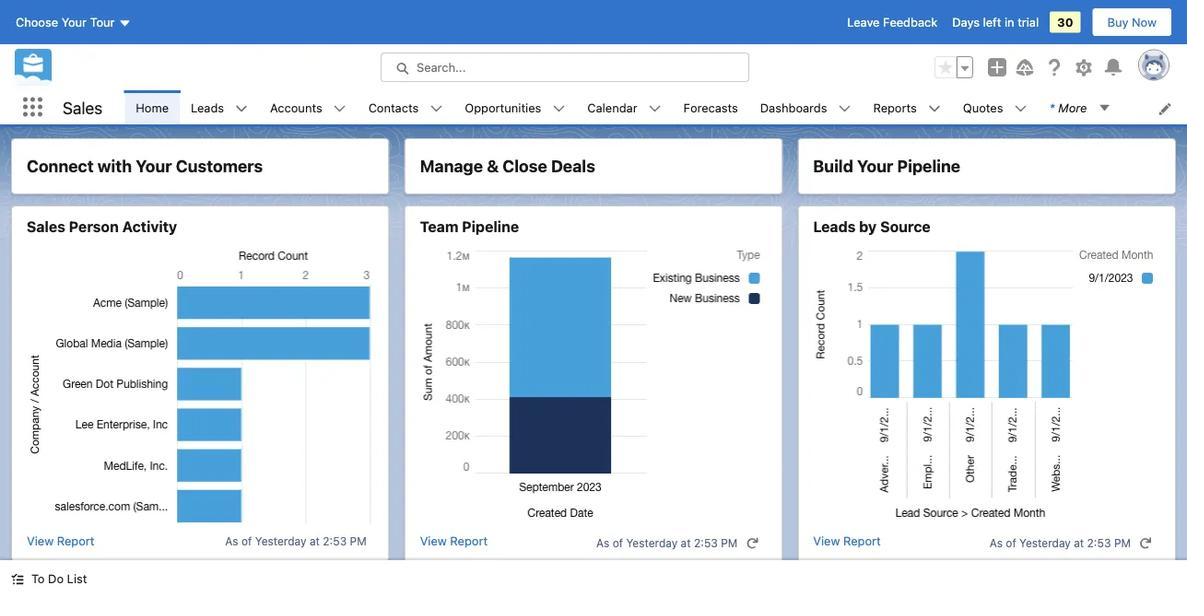 Task type: locate. For each thing, give the bounding box(es) containing it.
as for build
[[990, 536, 1003, 549]]

your right build
[[857, 156, 894, 176]]

at for manage
[[681, 536, 691, 549]]

team
[[420, 218, 459, 236]]

build
[[813, 156, 853, 176]]

leads for leads by source
[[813, 218, 856, 236]]

at
[[310, 534, 320, 547], [681, 536, 691, 549], [1074, 536, 1084, 549]]

3 report from the left
[[843, 534, 881, 548]]

2 horizontal spatial as of yesterday at 2:​53 pm
[[990, 536, 1131, 549]]

2 horizontal spatial as
[[990, 536, 1003, 549]]

1 horizontal spatial of
[[613, 536, 623, 549]]

close
[[503, 156, 547, 176]]

group
[[935, 56, 973, 78]]

text default image
[[1098, 101, 1111, 114], [235, 102, 248, 115], [333, 102, 346, 115], [430, 102, 443, 115], [746, 537, 759, 550], [1139, 537, 1152, 550], [11, 573, 24, 586]]

quotes link
[[952, 90, 1014, 124]]

1 horizontal spatial yesterday
[[626, 536, 678, 549]]

2 horizontal spatial of
[[1006, 536, 1016, 549]]

pipeline
[[897, 156, 961, 176], [462, 218, 519, 236]]

1 vertical spatial sales
[[27, 218, 65, 236]]

view report link
[[27, 532, 94, 550], [420, 532, 488, 554], [813, 532, 881, 554]]

choose
[[16, 15, 58, 29]]

days
[[952, 15, 980, 29]]

view for deals
[[420, 534, 447, 548]]

as of yesterday at 2:​53 pm
[[225, 534, 367, 547], [596, 536, 738, 549], [990, 536, 1131, 549]]

1 vertical spatial leads
[[813, 218, 856, 236]]

accounts
[[270, 100, 322, 114]]

forecasts link
[[673, 90, 749, 124]]

as
[[225, 534, 238, 547], [596, 536, 610, 549], [990, 536, 1003, 549]]

connect with your customers
[[27, 156, 263, 176]]

0 horizontal spatial view report link
[[27, 532, 94, 550]]

2 view from the left
[[420, 534, 447, 548]]

leads inside "link"
[[191, 100, 224, 114]]

customers
[[176, 156, 263, 176]]

2 horizontal spatial view
[[813, 534, 840, 548]]

sales
[[63, 97, 103, 117], [27, 218, 65, 236]]

1 report from the left
[[57, 534, 94, 548]]

1 view from the left
[[27, 534, 54, 548]]

your inside popup button
[[61, 15, 87, 29]]

search...
[[417, 60, 466, 74]]

1 horizontal spatial leads
[[813, 218, 856, 236]]

1 view report link from the left
[[27, 532, 94, 550]]

0 horizontal spatial report
[[57, 534, 94, 548]]

view report
[[27, 534, 94, 548], [420, 534, 488, 548], [813, 534, 881, 548]]

list containing home
[[125, 90, 1187, 124]]

text default image inside to do list button
[[11, 573, 24, 586]]

1 horizontal spatial view
[[420, 534, 447, 548]]

activity
[[122, 218, 177, 236]]

2 horizontal spatial view report link
[[813, 532, 881, 554]]

leave feedback
[[847, 15, 938, 29]]

your
[[61, 15, 87, 29], [136, 156, 172, 176], [857, 156, 894, 176]]

1 horizontal spatial pm
[[721, 536, 738, 549]]

pm for build
[[1114, 536, 1131, 549]]

&
[[487, 156, 499, 176]]

build your pipeline
[[813, 156, 961, 176]]

your left tour in the top left of the page
[[61, 15, 87, 29]]

calendar
[[587, 100, 637, 114]]

home link
[[125, 90, 180, 124]]

2 view report link from the left
[[420, 532, 488, 554]]

1 horizontal spatial view report
[[420, 534, 488, 548]]

leads list item
[[180, 90, 259, 124]]

by
[[859, 218, 877, 236]]

leave feedback link
[[847, 15, 938, 29]]

list
[[125, 90, 1187, 124]]

yesterday
[[255, 534, 307, 547], [626, 536, 678, 549], [1020, 536, 1071, 549]]

0 horizontal spatial view
[[27, 534, 54, 548]]

dashboards link
[[749, 90, 838, 124]]

with
[[98, 156, 132, 176]]

1 vertical spatial pipeline
[[462, 218, 519, 236]]

0 vertical spatial sales
[[63, 97, 103, 117]]

2:​53
[[323, 534, 347, 547], [694, 536, 718, 549], [1087, 536, 1111, 549]]

0 horizontal spatial leads
[[191, 100, 224, 114]]

1 horizontal spatial pipeline
[[897, 156, 961, 176]]

leads right home
[[191, 100, 224, 114]]

1 horizontal spatial as
[[596, 536, 610, 549]]

2 horizontal spatial 2:​53
[[1087, 536, 1111, 549]]

1 horizontal spatial report
[[450, 534, 488, 548]]

view report for deals
[[420, 534, 488, 548]]

sales up connect
[[63, 97, 103, 117]]

sales left person
[[27, 218, 65, 236]]

1 horizontal spatial view report link
[[420, 532, 488, 554]]

pm
[[350, 534, 367, 547], [721, 536, 738, 549], [1114, 536, 1131, 549]]

pipeline down reports list item
[[897, 156, 961, 176]]

2 horizontal spatial report
[[843, 534, 881, 548]]

1 horizontal spatial as of yesterday at 2:​53 pm
[[596, 536, 738, 549]]

deals
[[551, 156, 595, 176]]

2 horizontal spatial your
[[857, 156, 894, 176]]

accounts list item
[[259, 90, 357, 124]]

trial
[[1018, 15, 1039, 29]]

1 view report from the left
[[27, 534, 94, 548]]

1 horizontal spatial 2:​53
[[694, 536, 718, 549]]

2 horizontal spatial yesterday
[[1020, 536, 1071, 549]]

1 horizontal spatial at
[[681, 536, 691, 549]]

in
[[1005, 15, 1015, 29]]

leads for leads
[[191, 100, 224, 114]]

0 vertical spatial leads
[[191, 100, 224, 114]]

leads left by
[[813, 218, 856, 236]]

view report link for deals
[[420, 532, 488, 554]]

view
[[27, 534, 54, 548], [420, 534, 447, 548], [813, 534, 840, 548]]

to
[[31, 572, 45, 586]]

view report link for customers
[[27, 532, 94, 550]]

0 horizontal spatial as
[[225, 534, 238, 547]]

of for build your pipeline
[[1006, 536, 1016, 549]]

left
[[983, 15, 1001, 29]]

accounts link
[[259, 90, 333, 124]]

2 view report from the left
[[420, 534, 488, 548]]

2 horizontal spatial at
[[1074, 536, 1084, 549]]

0 horizontal spatial view report
[[27, 534, 94, 548]]

your right with
[[136, 156, 172, 176]]

0 horizontal spatial as of yesterday at 2:​53 pm
[[225, 534, 367, 547]]

do
[[48, 572, 64, 586]]

2 horizontal spatial view report
[[813, 534, 881, 548]]

0 horizontal spatial your
[[61, 15, 87, 29]]

view for customers
[[27, 534, 54, 548]]

person
[[69, 218, 119, 236]]

2 horizontal spatial pm
[[1114, 536, 1131, 549]]

2 report from the left
[[450, 534, 488, 548]]

manage & close deals
[[420, 156, 595, 176]]

pipeline right team
[[462, 218, 519, 236]]

3 view report from the left
[[813, 534, 881, 548]]

report
[[57, 534, 94, 548], [450, 534, 488, 548], [843, 534, 881, 548]]

now
[[1132, 15, 1157, 29]]

quotes list item
[[952, 90, 1038, 124]]

calendar link
[[576, 90, 649, 124]]

opportunities list item
[[454, 90, 576, 124]]

of
[[241, 534, 252, 547], [613, 536, 623, 549], [1006, 536, 1016, 549]]

3 view from the left
[[813, 534, 840, 548]]

leads
[[191, 100, 224, 114], [813, 218, 856, 236]]

as for manage
[[596, 536, 610, 549]]



Task type: describe. For each thing, give the bounding box(es) containing it.
home
[[136, 100, 169, 114]]

as of yesterday at 2:​53 pm for manage
[[596, 536, 738, 549]]

sales for sales
[[63, 97, 103, 117]]

list
[[67, 572, 87, 586]]

contacts
[[368, 100, 419, 114]]

feedback
[[883, 15, 938, 29]]

leads by source
[[813, 218, 931, 236]]

your for build
[[857, 156, 894, 176]]

* more
[[1049, 100, 1087, 114]]

more
[[1059, 100, 1087, 114]]

your for choose
[[61, 15, 87, 29]]

0 horizontal spatial pipeline
[[462, 218, 519, 236]]

3 view report link from the left
[[813, 532, 881, 554]]

0 horizontal spatial pm
[[350, 534, 367, 547]]

contacts list item
[[357, 90, 454, 124]]

view report for customers
[[27, 534, 94, 548]]

0 horizontal spatial 2:​53
[[323, 534, 347, 547]]

forecasts
[[684, 100, 738, 114]]

to do list
[[31, 572, 87, 586]]

contacts link
[[357, 90, 430, 124]]

report for customers
[[57, 534, 94, 548]]

0 horizontal spatial yesterday
[[255, 534, 307, 547]]

report for deals
[[450, 534, 488, 548]]

quotes
[[963, 100, 1003, 114]]

opportunities link
[[454, 90, 552, 124]]

*
[[1049, 100, 1055, 114]]

yesterday for build your pipeline
[[1020, 536, 1071, 549]]

pm for manage
[[721, 536, 738, 549]]

choose your tour button
[[15, 7, 132, 37]]

to do list button
[[0, 560, 98, 597]]

of for manage & close deals
[[613, 536, 623, 549]]

30
[[1057, 15, 1073, 29]]

reports
[[873, 100, 917, 114]]

source
[[880, 218, 931, 236]]

reports link
[[862, 90, 928, 124]]

search... button
[[381, 53, 749, 82]]

buy
[[1108, 15, 1129, 29]]

0 horizontal spatial at
[[310, 534, 320, 547]]

dashboards list item
[[749, 90, 862, 124]]

at for build
[[1074, 536, 1084, 549]]

sales person activity
[[27, 218, 177, 236]]

connect
[[27, 156, 94, 176]]

leads link
[[180, 90, 235, 124]]

team pipeline
[[420, 218, 519, 236]]

sales for sales person activity
[[27, 218, 65, 236]]

reports list item
[[862, 90, 952, 124]]

dashboards
[[760, 100, 827, 114]]

1 horizontal spatial your
[[136, 156, 172, 176]]

choose your tour
[[16, 15, 115, 29]]

calendar list item
[[576, 90, 673, 124]]

text default image inside "contacts" 'list item'
[[430, 102, 443, 115]]

days left in trial
[[952, 15, 1039, 29]]

as of yesterday at 2:​53 pm for build
[[990, 536, 1131, 549]]

opportunities
[[465, 100, 541, 114]]

tour
[[90, 15, 115, 29]]

0 horizontal spatial of
[[241, 534, 252, 547]]

2:​53 for build your pipeline
[[1087, 536, 1111, 549]]

buy now button
[[1092, 7, 1173, 37]]

2:​53 for manage & close deals
[[694, 536, 718, 549]]

manage
[[420, 156, 483, 176]]

0 vertical spatial pipeline
[[897, 156, 961, 176]]

leave
[[847, 15, 880, 29]]

text default image inside the accounts list item
[[333, 102, 346, 115]]

buy now
[[1108, 15, 1157, 29]]

yesterday for manage & close deals
[[626, 536, 678, 549]]

text default image inside the leads list item
[[235, 102, 248, 115]]



Task type: vqa. For each thing, say whether or not it's contained in the screenshot.
second '*' from the bottom of the page
no



